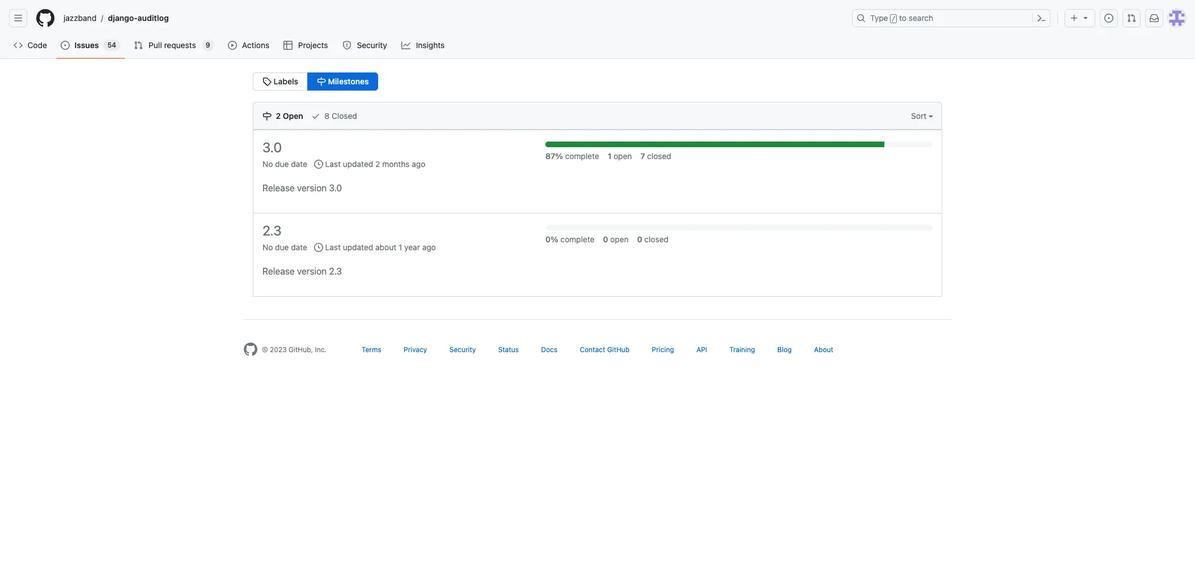 Task type: vqa. For each thing, say whether or not it's contained in the screenshot.
Security
yes



Task type: locate. For each thing, give the bounding box(es) containing it.
0 horizontal spatial 3.0
[[263, 139, 282, 155]]

ago right months
[[412, 159, 426, 169]]

closed for 3.0
[[647, 151, 671, 161]]

last for 3.0
[[325, 159, 341, 169]]

2 release from the top
[[263, 266, 295, 276]]

2 last from the top
[[325, 242, 341, 252]]

ago
[[412, 159, 426, 169], [422, 242, 436, 252]]

7 closed
[[641, 151, 671, 161]]

table image
[[284, 41, 293, 50]]

0 vertical spatial security link
[[338, 37, 392, 54]]

1 vertical spatial no due date
[[263, 242, 307, 252]]

1 vertical spatial no
[[263, 242, 273, 252]]

0 vertical spatial closed
[[647, 151, 671, 161]]

1 vertical spatial due
[[275, 242, 289, 252]]

due down '3.0' link
[[275, 159, 289, 169]]

security link left "status"
[[450, 346, 476, 354]]

milestone image left 2           open
[[263, 112, 272, 121]]

0 vertical spatial complete
[[565, 151, 599, 161]]

to
[[899, 13, 907, 23]]

0 vertical spatial 3.0
[[263, 139, 282, 155]]

2023
[[270, 346, 287, 354]]

release for 2.3
[[263, 266, 295, 276]]

© 2023 github, inc.
[[262, 346, 327, 354]]

status link
[[498, 346, 519, 354]]

0 for 0 closed
[[637, 235, 642, 244]]

87%
[[545, 151, 563, 161]]

0 horizontal spatial milestone image
[[263, 112, 272, 121]]

1 release from the top
[[263, 183, 295, 193]]

/ for type
[[892, 15, 896, 23]]

0 vertical spatial ago
[[412, 159, 426, 169]]

2 version from the top
[[297, 266, 327, 276]]

insights
[[416, 40, 445, 50]]

2           open link
[[263, 103, 303, 129]]

1 0 from the left
[[603, 235, 608, 244]]

1 horizontal spatial 2
[[375, 159, 380, 169]]

updated left months
[[343, 159, 373, 169]]

milestone image inside issue element
[[317, 77, 326, 86]]

no down 2.3 link
[[263, 242, 273, 252]]

2 date from the top
[[291, 242, 307, 252]]

1 vertical spatial milestone image
[[263, 112, 272, 121]]

1 left '7'
[[608, 151, 612, 161]]

/ left to
[[892, 15, 896, 23]]

3.0 down 2           open link
[[263, 139, 282, 155]]

1 vertical spatial 1
[[399, 242, 402, 252]]

due down 2.3 link
[[275, 242, 289, 252]]

0 vertical spatial milestone image
[[317, 77, 326, 86]]

0% complete
[[545, 235, 595, 244]]

2 clock image from the top
[[314, 243, 323, 252]]

0 vertical spatial release
[[263, 183, 295, 193]]

open
[[614, 151, 632, 161], [610, 235, 629, 244]]

complete right 0% at left
[[561, 235, 595, 244]]

0 vertical spatial no due date
[[263, 159, 307, 169]]

1 vertical spatial open
[[610, 235, 629, 244]]

0 vertical spatial date
[[291, 159, 307, 169]]

1 horizontal spatial 0
[[637, 235, 642, 244]]

no for 3.0
[[263, 159, 273, 169]]

1 vertical spatial version
[[297, 266, 327, 276]]

1 horizontal spatial 3.0
[[329, 183, 342, 193]]

/ inside jazzband / django-auditlog
[[101, 13, 103, 23]]

0 horizontal spatial security link
[[338, 37, 392, 54]]

release
[[263, 183, 295, 193], [263, 266, 295, 276]]

2 due from the top
[[275, 242, 289, 252]]

no down '3.0' link
[[263, 159, 273, 169]]

code link
[[9, 37, 52, 54]]

2
[[276, 111, 281, 121], [375, 159, 380, 169]]

1 vertical spatial complete
[[561, 235, 595, 244]]

search
[[909, 13, 933, 23]]

security right shield image
[[357, 40, 387, 50]]

closed right '7'
[[647, 151, 671, 161]]

0 vertical spatial updated
[[343, 159, 373, 169]]

closed
[[332, 111, 357, 121]]

release down '3.0' link
[[263, 183, 295, 193]]

/ inside 'type / to search'
[[892, 15, 896, 23]]

year
[[404, 242, 420, 252]]

2.3
[[263, 223, 282, 239], [329, 266, 342, 276]]

0 vertical spatial last
[[325, 159, 341, 169]]

milestones link
[[307, 73, 378, 91]]

1 vertical spatial 3.0
[[329, 183, 342, 193]]

1 horizontal spatial security link
[[450, 346, 476, 354]]

1 no from the top
[[263, 159, 273, 169]]

contact github
[[580, 346, 630, 354]]

1 vertical spatial release
[[263, 266, 295, 276]]

open left '7'
[[614, 151, 632, 161]]

1 horizontal spatial /
[[892, 15, 896, 23]]

clock image for 3.0
[[314, 160, 323, 169]]

ago right year
[[422, 242, 436, 252]]

0 horizontal spatial 2
[[276, 111, 281, 121]]

87% complete
[[545, 151, 599, 161]]

no due date
[[263, 159, 307, 169], [263, 242, 307, 252]]

contact github link
[[580, 346, 630, 354]]

no
[[263, 159, 273, 169], [263, 242, 273, 252]]

api
[[697, 346, 707, 354]]

last up release version 3.0
[[325, 159, 341, 169]]

inc.
[[315, 346, 327, 354]]

git pull request image
[[134, 41, 143, 50]]

list
[[59, 9, 845, 27]]

3.0 down last updated 2 months ago in the top left of the page
[[329, 183, 342, 193]]

git pull request image
[[1127, 14, 1136, 23]]

2 left open
[[276, 111, 281, 121]]

issue opened image
[[1105, 14, 1114, 23]]

0 right 0% complete
[[603, 235, 608, 244]]

no due date down 2.3 link
[[263, 242, 307, 252]]

1 horizontal spatial milestone image
[[317, 77, 326, 86]]

0 vertical spatial 2
[[276, 111, 281, 121]]

date
[[291, 159, 307, 169], [291, 242, 307, 252]]

actions link
[[223, 37, 275, 54]]

security
[[357, 40, 387, 50], [450, 346, 476, 354]]

updated left about
[[343, 242, 373, 252]]

no due date down '3.0' link
[[263, 159, 307, 169]]

1 horizontal spatial security
[[450, 346, 476, 354]]

due for 3.0
[[275, 159, 289, 169]]

complete right '87%'
[[565, 151, 599, 161]]

1 last from the top
[[325, 159, 341, 169]]

1 no due date from the top
[[263, 159, 307, 169]]

docs
[[541, 346, 558, 354]]

security link up the milestones
[[338, 37, 392, 54]]

1 clock image from the top
[[314, 160, 323, 169]]

1 left year
[[399, 242, 402, 252]]

2           open
[[274, 111, 303, 121]]

2 updated from the top
[[343, 242, 373, 252]]

8
[[325, 111, 330, 121]]

0 vertical spatial 1
[[608, 151, 612, 161]]

date up release version 3.0
[[291, 159, 307, 169]]

0
[[603, 235, 608, 244], [637, 235, 642, 244]]

github,
[[289, 346, 313, 354]]

0 right 0 open
[[637, 235, 642, 244]]

2 0 from the left
[[637, 235, 642, 244]]

1 version from the top
[[297, 183, 327, 193]]

0 vertical spatial due
[[275, 159, 289, 169]]

0 horizontal spatial 1
[[399, 242, 402, 252]]

pricing link
[[652, 346, 674, 354]]

clock image
[[314, 160, 323, 169], [314, 243, 323, 252]]

milestone image up 8
[[317, 77, 326, 86]]

tag image
[[263, 77, 272, 86]]

complete for 2.3
[[561, 235, 595, 244]]

django-
[[108, 13, 138, 23]]

0 horizontal spatial 0
[[603, 235, 608, 244]]

updated
[[343, 159, 373, 169], [343, 242, 373, 252]]

/
[[101, 13, 103, 23], [892, 15, 896, 23]]

2 no due date from the top
[[263, 242, 307, 252]]

closed right 0 open
[[644, 235, 669, 244]]

about link
[[814, 346, 833, 354]]

labels link
[[253, 73, 308, 91]]

1 vertical spatial clock image
[[314, 243, 323, 252]]

last
[[325, 159, 341, 169], [325, 242, 341, 252]]

0 vertical spatial security
[[357, 40, 387, 50]]

2.3 down last updated about 1 year ago
[[329, 266, 342, 276]]

1 vertical spatial 2.3
[[329, 266, 342, 276]]

milestones
[[326, 77, 369, 86]]

2 no from the top
[[263, 242, 273, 252]]

about
[[814, 346, 833, 354]]

no due date for 3.0
[[263, 159, 307, 169]]

2 left months
[[375, 159, 380, 169]]

0 open
[[603, 235, 629, 244]]

1 vertical spatial ago
[[422, 242, 436, 252]]

issue opened image
[[61, 41, 70, 50]]

triangle down image
[[1081, 13, 1090, 22]]

security link
[[338, 37, 392, 54], [450, 346, 476, 354]]

0 vertical spatial version
[[297, 183, 327, 193]]

last updated about 1 year ago
[[323, 242, 436, 252]]

last up release version 2.3
[[325, 242, 341, 252]]

clock image up release version 2.3
[[314, 243, 323, 252]]

0 horizontal spatial /
[[101, 13, 103, 23]]

54
[[107, 41, 116, 49]]

milestone image inside 2           open link
[[263, 112, 272, 121]]

version for 3.0
[[297, 183, 327, 193]]

due
[[275, 159, 289, 169], [275, 242, 289, 252]]

1 vertical spatial date
[[291, 242, 307, 252]]

complete
[[565, 151, 599, 161], [561, 235, 595, 244]]

version
[[297, 183, 327, 193], [297, 266, 327, 276]]

open left 0 closed on the top right
[[610, 235, 629, 244]]

1 open
[[608, 151, 632, 161]]

list containing jazzband
[[59, 9, 845, 27]]

0 vertical spatial no
[[263, 159, 273, 169]]

months
[[382, 159, 410, 169]]

blog link
[[778, 346, 792, 354]]

closed
[[647, 151, 671, 161], [644, 235, 669, 244]]

last updated 2 months ago
[[323, 159, 426, 169]]

7
[[641, 151, 645, 161]]

0 horizontal spatial 2.3
[[263, 223, 282, 239]]

api link
[[697, 346, 707, 354]]

/ left django-
[[101, 13, 103, 23]]

open for 3.0
[[614, 151, 632, 161]]

1 date from the top
[[291, 159, 307, 169]]

1 vertical spatial last
[[325, 242, 341, 252]]

0 vertical spatial open
[[614, 151, 632, 161]]

date up release version 2.3
[[291, 242, 307, 252]]

1 due from the top
[[275, 159, 289, 169]]

0 vertical spatial clock image
[[314, 160, 323, 169]]

1 vertical spatial security link
[[450, 346, 476, 354]]

privacy link
[[404, 346, 427, 354]]

clock image up release version 3.0
[[314, 160, 323, 169]]

release down 2.3 link
[[263, 266, 295, 276]]

1 vertical spatial updated
[[343, 242, 373, 252]]

pull requests
[[149, 40, 196, 50]]

auditlog
[[138, 13, 169, 23]]

1
[[608, 151, 612, 161], [399, 242, 402, 252]]

1 updated from the top
[[343, 159, 373, 169]]

security left "status"
[[450, 346, 476, 354]]

9
[[206, 41, 210, 49]]

1 vertical spatial closed
[[644, 235, 669, 244]]

3.0
[[263, 139, 282, 155], [329, 183, 342, 193]]

milestone image
[[317, 77, 326, 86], [263, 112, 272, 121]]

2.3 up release version 2.3
[[263, 223, 282, 239]]

plus image
[[1070, 14, 1079, 23]]



Task type: describe. For each thing, give the bounding box(es) containing it.
date for 2.3
[[291, 242, 307, 252]]

open for 2.3
[[610, 235, 629, 244]]

complete for 3.0
[[565, 151, 599, 161]]

0 horizontal spatial security
[[357, 40, 387, 50]]

sort button
[[903, 103, 942, 129]]

contact
[[580, 346, 605, 354]]

1 horizontal spatial 2.3
[[329, 266, 342, 276]]

training
[[730, 346, 755, 354]]

/ for jazzband
[[101, 13, 103, 23]]

jazzband / django-auditlog
[[64, 13, 169, 23]]

type / to search
[[870, 13, 933, 23]]

about
[[375, 242, 396, 252]]

closed for 2.3
[[644, 235, 669, 244]]

notifications image
[[1150, 14, 1159, 23]]

terms link
[[362, 346, 381, 354]]

release version 2.3
[[263, 266, 342, 276]]

updated for 3.0
[[343, 159, 373, 169]]

clock image for 2.3
[[314, 243, 323, 252]]

jazzband link
[[59, 9, 101, 27]]

due for 2.3
[[275, 242, 289, 252]]

blog
[[778, 346, 792, 354]]

last for 2.3
[[325, 242, 341, 252]]

0 closed
[[637, 235, 669, 244]]

django-auditlog link
[[103, 9, 173, 27]]

no for 2.3
[[263, 242, 273, 252]]

issues
[[74, 40, 99, 50]]

0 for 0 open
[[603, 235, 608, 244]]

jazzband
[[64, 13, 96, 23]]

1 vertical spatial security
[[450, 346, 476, 354]]

updated for 2.3
[[343, 242, 373, 252]]

issue element
[[253, 73, 378, 91]]

version for 2.3
[[297, 266, 327, 276]]

release version 3.0
[[263, 183, 342, 193]]

requests
[[164, 40, 196, 50]]

open
[[283, 111, 303, 121]]

code
[[28, 40, 47, 50]]

graph image
[[402, 41, 411, 50]]

pull
[[149, 40, 162, 50]]

github
[[607, 346, 630, 354]]

projects
[[298, 40, 328, 50]]

labels
[[272, 77, 298, 86]]

2.3 link
[[263, 223, 282, 239]]

status
[[498, 346, 519, 354]]

play image
[[228, 41, 237, 50]]

terms
[[362, 346, 381, 354]]

actions
[[242, 40, 269, 50]]

3.0 link
[[263, 139, 282, 155]]

pricing
[[652, 346, 674, 354]]

insights link
[[397, 37, 450, 54]]

0 vertical spatial 2.3
[[263, 223, 282, 239]]

no due date for 2.3
[[263, 242, 307, 252]]

release for 3.0
[[263, 183, 295, 193]]

type
[[870, 13, 888, 23]]

check image
[[311, 112, 320, 121]]

0%
[[545, 235, 558, 244]]

code image
[[14, 41, 23, 50]]

1 vertical spatial 2
[[375, 159, 380, 169]]

©
[[262, 346, 268, 354]]

homepage image
[[36, 9, 54, 27]]

1 horizontal spatial 1
[[608, 151, 612, 161]]

docs link
[[541, 346, 558, 354]]

projects link
[[279, 37, 333, 54]]

command palette image
[[1037, 14, 1046, 23]]

milestone image for milestones
[[317, 77, 326, 86]]

date for 3.0
[[291, 159, 307, 169]]

homepage image
[[244, 343, 257, 356]]

shield image
[[342, 41, 352, 50]]

sort
[[911, 111, 929, 121]]

milestone image for 2           open
[[263, 112, 272, 121]]

8           closed
[[322, 111, 357, 121]]

training link
[[730, 346, 755, 354]]

8           closed link
[[311, 103, 357, 129]]

privacy
[[404, 346, 427, 354]]



